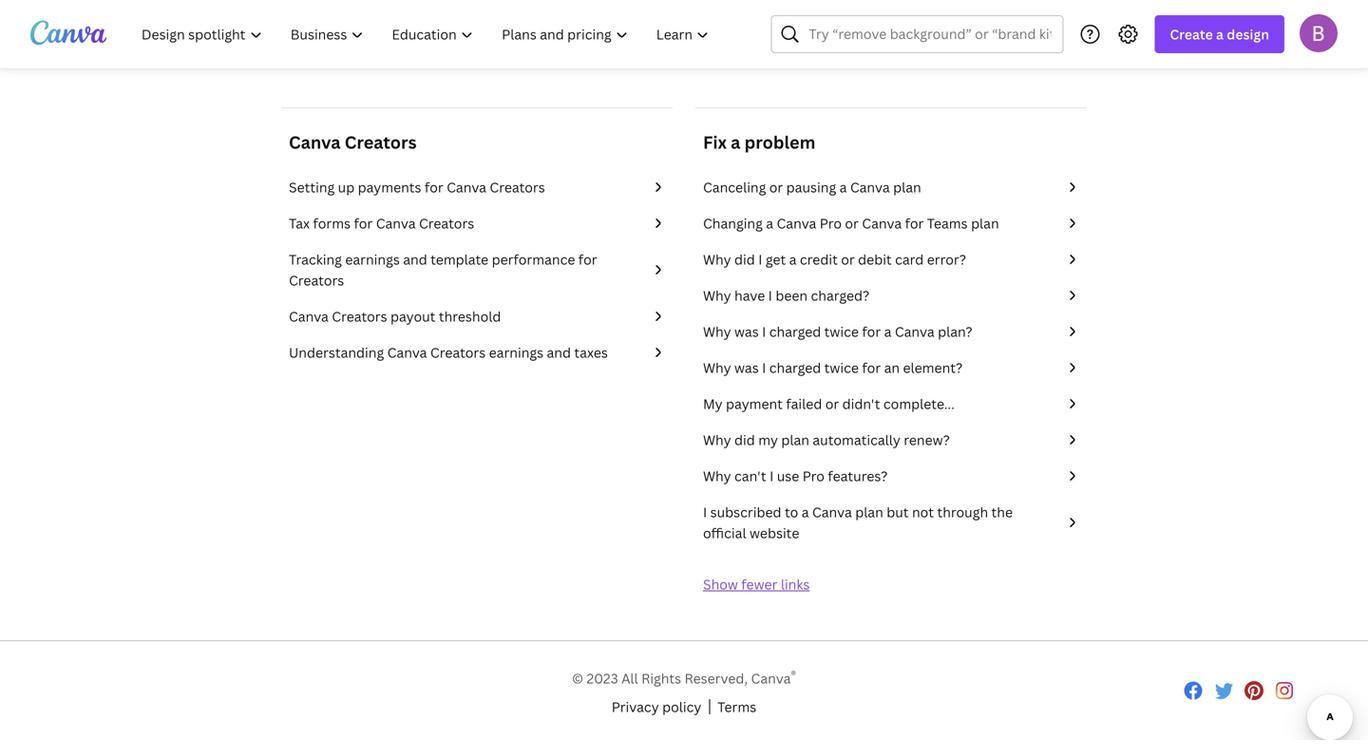 Task type: locate. For each thing, give the bounding box(es) containing it.
2 charged from the top
[[769, 359, 821, 377]]

4 why from the top
[[703, 359, 731, 377]]

canva down the payout
[[387, 343, 427, 362]]

i for why was i charged twice for an element?
[[762, 359, 766, 377]]

0 horizontal spatial and
[[403, 250, 427, 268]]

canva up setting
[[289, 131, 341, 154]]

creators inside tracking earnings and template performance for creators
[[289, 271, 344, 289]]

changing a canva pro or canva for teams plan link
[[703, 213, 1079, 234]]

plan up changing a canva pro or canva for teams plan link
[[893, 178, 921, 196]]

to
[[785, 503, 798, 521]]

terms
[[718, 698, 756, 716]]

why for why did i get a credit or debit card error?
[[703, 250, 731, 268]]

didn't
[[842, 395, 880, 413]]

i down have
[[762, 323, 766, 341]]

i for why can't i use pro features?
[[770, 467, 774, 485]]

1 charged from the top
[[769, 323, 821, 341]]

i inside why was i charged twice for an element? link
[[762, 359, 766, 377]]

failed
[[786, 395, 822, 413]]

0 vertical spatial twice
[[824, 323, 859, 341]]

canva inside i subscribed to a canva plan but not through the official website
[[812, 503, 852, 521]]

a right pausing
[[839, 178, 847, 196]]

canva creators payout threshold link
[[289, 306, 665, 327]]

a up why was i charged twice for an element? link
[[884, 323, 892, 341]]

have
[[734, 286, 765, 305]]

i up official
[[703, 503, 707, 521]]

0 vertical spatial was
[[734, 323, 759, 341]]

get
[[766, 250, 786, 268]]

canva up understanding
[[289, 307, 329, 325]]

charged down been
[[769, 323, 821, 341]]

a left design
[[1216, 25, 1224, 43]]

2 did from the top
[[734, 431, 755, 449]]

3 why from the top
[[703, 323, 731, 341]]

creators
[[345, 131, 417, 154], [490, 178, 545, 196], [419, 214, 474, 232], [289, 271, 344, 289], [332, 307, 387, 325], [430, 343, 486, 362]]

credit
[[800, 250, 838, 268]]

all
[[621, 669, 638, 688]]

and
[[403, 250, 427, 268], [547, 343, 571, 362]]

pro right 'use'
[[803, 467, 825, 485]]

performance
[[492, 250, 575, 268]]

1 vertical spatial was
[[734, 359, 759, 377]]

links
[[781, 575, 810, 593]]

i
[[758, 250, 762, 268], [768, 286, 772, 305], [762, 323, 766, 341], [762, 359, 766, 377], [770, 467, 774, 485], [703, 503, 707, 521]]

setting up payments for canva creators link
[[289, 177, 665, 198]]

fewer
[[741, 575, 778, 593]]

i inside why was i charged twice for a canva plan? link
[[762, 323, 766, 341]]

0 vertical spatial and
[[403, 250, 427, 268]]

1 was from the top
[[734, 323, 759, 341]]

a up get
[[766, 214, 773, 232]]

did left my
[[734, 431, 755, 449]]

canva up tax forms for canva creators link
[[447, 178, 486, 196]]

2 was from the top
[[734, 359, 759, 377]]

or up why did i get a credit or debit card error? on the right top
[[845, 214, 859, 232]]

canva inside © 2023 all rights reserved, canva ®
[[751, 669, 791, 688]]

terms link
[[718, 697, 756, 717]]

why have i been charged?
[[703, 286, 870, 305]]

2 why from the top
[[703, 286, 731, 305]]

creators down tracking
[[289, 271, 344, 289]]

subscribed
[[710, 503, 781, 521]]

teams
[[927, 214, 968, 232]]

why did i get a credit or debit card error? link
[[703, 249, 1079, 270]]

1 why from the top
[[703, 250, 731, 268]]

0 vertical spatial earnings
[[345, 250, 400, 268]]

not
[[912, 503, 934, 521]]

for left teams
[[905, 214, 924, 232]]

was up payment
[[734, 359, 759, 377]]

changing
[[703, 214, 763, 232]]

and left template
[[403, 250, 427, 268]]

charged
[[769, 323, 821, 341], [769, 359, 821, 377]]

understanding canva creators earnings and taxes
[[289, 343, 608, 362]]

6 why from the top
[[703, 467, 731, 485]]

for inside tracking earnings and template performance for creators
[[578, 250, 597, 268]]

i inside why did i get a credit or debit card error? link
[[758, 250, 762, 268]]

twice for an
[[824, 359, 859, 377]]

create a design
[[1170, 25, 1269, 43]]

why was i charged twice for a canva plan? link
[[703, 321, 1079, 342]]

0 vertical spatial charged
[[769, 323, 821, 341]]

canceling
[[703, 178, 766, 196]]

creators up template
[[419, 214, 474, 232]]

i inside i subscribed to a canva plan but not through the official website
[[703, 503, 707, 521]]

and inside tracking earnings and template performance for creators
[[403, 250, 427, 268]]

creators up understanding
[[332, 307, 387, 325]]

element?
[[903, 359, 963, 377]]

setting up payments for canva creators
[[289, 178, 545, 196]]

0 vertical spatial did
[[734, 250, 755, 268]]

i subscribed to a canva plan but not through the official website link
[[703, 502, 1079, 543]]

twice
[[824, 323, 859, 341], [824, 359, 859, 377]]

canva
[[289, 131, 341, 154], [447, 178, 486, 196], [850, 178, 890, 196], [376, 214, 416, 232], [777, 214, 816, 232], [862, 214, 902, 232], [289, 307, 329, 325], [895, 323, 935, 341], [387, 343, 427, 362], [812, 503, 852, 521], [751, 669, 791, 688]]

1 vertical spatial pro
[[803, 467, 825, 485]]

plan
[[893, 178, 921, 196], [971, 214, 999, 232], [781, 431, 809, 449], [855, 503, 883, 521]]

did
[[734, 250, 755, 268], [734, 431, 755, 449]]

rights
[[641, 669, 681, 688]]

a
[[1216, 25, 1224, 43], [731, 131, 740, 154], [839, 178, 847, 196], [766, 214, 773, 232], [789, 250, 797, 268], [884, 323, 892, 341], [802, 503, 809, 521]]

canva right to
[[812, 503, 852, 521]]

a inside dropdown button
[[1216, 25, 1224, 43]]

show fewer links
[[703, 575, 810, 593]]

pro up why did i get a credit or debit card error? on the right top
[[820, 214, 842, 232]]

for right performance
[[578, 250, 597, 268]]

plan right my
[[781, 431, 809, 449]]

1 twice from the top
[[824, 323, 859, 341]]

for right forms
[[354, 214, 373, 232]]

1 vertical spatial charged
[[769, 359, 821, 377]]

1 did from the top
[[734, 250, 755, 268]]

my payment failed or didn't complete...
[[703, 395, 955, 413]]

was
[[734, 323, 759, 341], [734, 359, 759, 377]]

plan left but at the right
[[855, 503, 883, 521]]

a inside i subscribed to a canva plan but not through the official website
[[802, 503, 809, 521]]

earnings inside tracking earnings and template performance for creators
[[345, 250, 400, 268]]

i inside why can't i use pro features? link
[[770, 467, 774, 485]]

changing a canva pro or canva for teams plan
[[703, 214, 999, 232]]

was down have
[[734, 323, 759, 341]]

top level navigation element
[[129, 15, 725, 53]]

i for why was i charged twice for a canva plan?
[[762, 323, 766, 341]]

charged up 'failed'
[[769, 359, 821, 377]]

show fewer links button
[[703, 575, 810, 593]]

earnings down canva creators payout threshold link
[[489, 343, 544, 362]]

2 twice from the top
[[824, 359, 859, 377]]

tax forms for canva creators link
[[289, 213, 665, 234]]

i inside why have i been charged? link
[[768, 286, 772, 305]]

was for why was i charged twice for an element?
[[734, 359, 759, 377]]

did left get
[[734, 250, 755, 268]]

© 2023 all rights reserved, canva ®
[[572, 667, 796, 688]]

create
[[1170, 25, 1213, 43]]

Try "remove background" or "brand kit" search field
[[809, 16, 1051, 52]]

why
[[703, 250, 731, 268], [703, 286, 731, 305], [703, 323, 731, 341], [703, 359, 731, 377], [703, 431, 731, 449], [703, 467, 731, 485]]

why for why did my plan automatically renew?
[[703, 431, 731, 449]]

a right fix
[[731, 131, 740, 154]]

why for why can't i use pro features?
[[703, 467, 731, 485]]

template
[[431, 250, 489, 268]]

earnings down tax forms for canva creators
[[345, 250, 400, 268]]

1 vertical spatial did
[[734, 431, 755, 449]]

twice down why was i charged twice for a canva plan?
[[824, 359, 859, 377]]

and left the 'taxes'
[[547, 343, 571, 362]]

twice down the charged?
[[824, 323, 859, 341]]

i right have
[[768, 286, 772, 305]]

reserved,
[[685, 669, 748, 688]]

plan right teams
[[971, 214, 999, 232]]

canva up element?
[[895, 323, 935, 341]]

pro
[[820, 214, 842, 232], [803, 467, 825, 485]]

why for why was i charged twice for a canva plan?
[[703, 323, 731, 341]]

canva up terms
[[751, 669, 791, 688]]

card
[[895, 250, 924, 268]]

i up payment
[[762, 359, 766, 377]]

or right 'failed'
[[825, 395, 839, 413]]

fix a problem
[[703, 131, 816, 154]]

i left 'use'
[[770, 467, 774, 485]]

0 horizontal spatial earnings
[[345, 250, 400, 268]]

bob builder image
[[1300, 14, 1338, 52]]

1 horizontal spatial earnings
[[489, 343, 544, 362]]

i for why have i been charged?
[[768, 286, 772, 305]]

i subscribed to a canva plan but not through the official website
[[703, 503, 1013, 542]]

5 why from the top
[[703, 431, 731, 449]]

why did i get a credit or debit card error?
[[703, 250, 966, 268]]

1 vertical spatial and
[[547, 343, 571, 362]]

a right to
[[802, 503, 809, 521]]

did for my
[[734, 431, 755, 449]]

1 horizontal spatial and
[[547, 343, 571, 362]]

or left debit
[[841, 250, 855, 268]]

for up why was i charged twice for an element? link
[[862, 323, 881, 341]]

canceling or pausing a canva plan link
[[703, 177, 1079, 198]]

i left get
[[758, 250, 762, 268]]

plan inside why did my plan automatically renew? link
[[781, 431, 809, 449]]

1 vertical spatial twice
[[824, 359, 859, 377]]



Task type: describe. For each thing, give the bounding box(es) containing it.
up
[[338, 178, 355, 196]]

why did my plan automatically renew?
[[703, 431, 950, 449]]

forms
[[313, 214, 351, 232]]

my
[[703, 395, 723, 413]]

creators up payments
[[345, 131, 417, 154]]

error?
[[927, 250, 966, 268]]

charged?
[[811, 286, 870, 305]]

privacy policy
[[612, 698, 701, 716]]

complete...
[[883, 395, 955, 413]]

plan?
[[938, 323, 973, 341]]

show
[[703, 575, 738, 593]]

features?
[[828, 467, 888, 485]]

why can't i use pro features?
[[703, 467, 888, 485]]

can't
[[734, 467, 766, 485]]

but
[[887, 503, 909, 521]]

why can't i use pro features? link
[[703, 466, 1079, 486]]

renew?
[[904, 431, 950, 449]]

use
[[777, 467, 799, 485]]

1 vertical spatial earnings
[[489, 343, 544, 362]]

problem
[[745, 131, 816, 154]]

tracking earnings and template performance for creators link
[[289, 249, 665, 291]]

policy
[[662, 698, 701, 716]]

understanding canva creators earnings and taxes link
[[289, 342, 665, 363]]

for right payments
[[425, 178, 443, 196]]

threshold
[[439, 307, 501, 325]]

creators down 'threshold'
[[430, 343, 486, 362]]

why for why have i been charged?
[[703, 286, 731, 305]]

why for why was i charged twice for an element?
[[703, 359, 731, 377]]

the
[[991, 503, 1013, 521]]

why was i charged twice for an element?
[[703, 359, 963, 377]]

through
[[937, 503, 988, 521]]

0 vertical spatial pro
[[820, 214, 842, 232]]

charged for a
[[769, 323, 821, 341]]

my payment failed or didn't complete... link
[[703, 393, 1079, 414]]

tracking
[[289, 250, 342, 268]]

canceling or pausing a canva plan
[[703, 178, 921, 196]]

debit
[[858, 250, 892, 268]]

taxes
[[574, 343, 608, 362]]

privacy policy link
[[612, 697, 701, 717]]

tracking earnings and template performance for creators
[[289, 250, 597, 289]]

i for why did i get a credit or debit card error?
[[758, 250, 762, 268]]

did for i
[[734, 250, 755, 268]]

why have i been charged? link
[[703, 285, 1079, 306]]

plan inside changing a canva pro or canva for teams plan link
[[971, 214, 999, 232]]

for left an
[[862, 359, 881, 377]]

®
[[791, 667, 796, 682]]

privacy
[[612, 698, 659, 716]]

pausing
[[786, 178, 836, 196]]

©
[[572, 669, 583, 688]]

setting
[[289, 178, 335, 196]]

my
[[758, 431, 778, 449]]

why was i charged twice for a canva plan?
[[703, 323, 973, 341]]

tax forms for canva creators
[[289, 214, 474, 232]]

plan inside canceling or pausing a canva plan link
[[893, 178, 921, 196]]

or left pausing
[[769, 178, 783, 196]]

charged for an
[[769, 359, 821, 377]]

tax
[[289, 214, 310, 232]]

plan inside i subscribed to a canva plan but not through the official website
[[855, 503, 883, 521]]

canva up changing a canva pro or canva for teams plan
[[850, 178, 890, 196]]

canva creators payout threshold
[[289, 307, 501, 325]]

canva creators
[[289, 131, 417, 154]]

creators up tax forms for canva creators link
[[490, 178, 545, 196]]

canva down pausing
[[777, 214, 816, 232]]

an
[[884, 359, 900, 377]]

canva down payments
[[376, 214, 416, 232]]

why did my plan automatically renew? link
[[703, 429, 1079, 450]]

payments
[[358, 178, 421, 196]]

canva up debit
[[862, 214, 902, 232]]

official
[[703, 524, 746, 542]]

design
[[1227, 25, 1269, 43]]

understanding
[[289, 343, 384, 362]]

website
[[750, 524, 799, 542]]

create a design button
[[1155, 15, 1285, 53]]

was for why was i charged twice for a canva plan?
[[734, 323, 759, 341]]

automatically
[[813, 431, 900, 449]]

been
[[776, 286, 808, 305]]

fix
[[703, 131, 727, 154]]

payment
[[726, 395, 783, 413]]

twice for a
[[824, 323, 859, 341]]

a right get
[[789, 250, 797, 268]]

payout
[[390, 307, 436, 325]]

2023
[[587, 669, 618, 688]]



Task type: vqa. For each thing, say whether or not it's contained in the screenshot.
2nd did from the top of the page
yes



